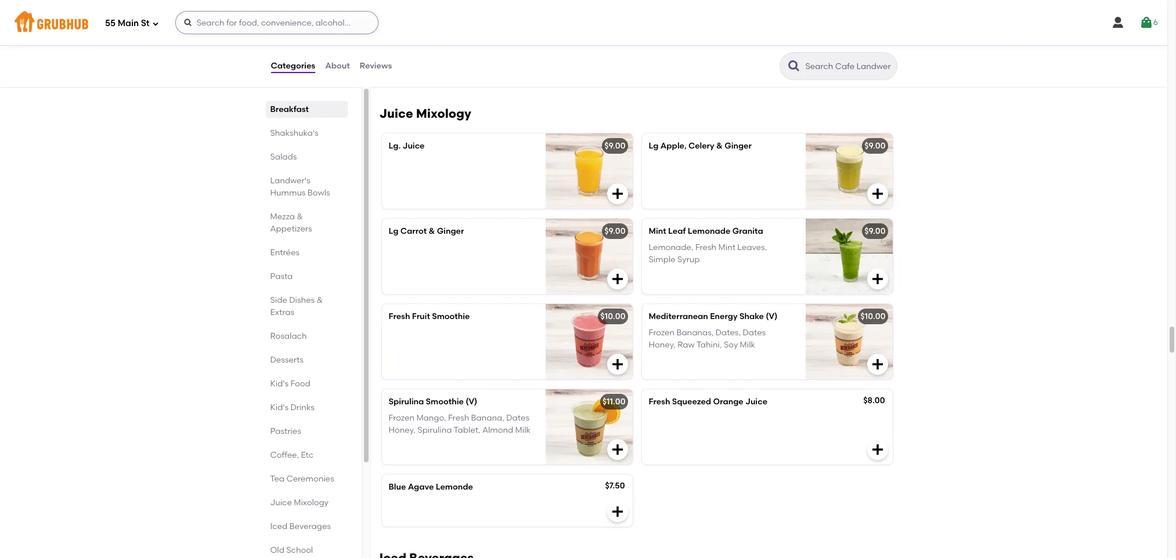 Task type: describe. For each thing, give the bounding box(es) containing it.
food
[[291, 379, 311, 389]]

apple,
[[661, 141, 687, 151]]

pasta tab
[[270, 271, 343, 283]]

& inside side dishes & extras
[[317, 296, 323, 305]]

desserts tab
[[270, 354, 343, 366]]

0 vertical spatial ginger
[[725, 141, 752, 151]]

1 vertical spatial smoothie
[[426, 397, 464, 407]]

blue
[[389, 483, 406, 493]]

iced beverages
[[270, 522, 331, 532]]

0 vertical spatial juice mixology
[[380, 106, 471, 121]]

soy
[[724, 340, 738, 350]]

coffee,
[[270, 451, 299, 461]]

55 main st
[[105, 18, 150, 28]]

$9.00 for lg carrot & ginger
[[605, 227, 626, 236]]

juice right orange on the right of page
[[746, 397, 768, 407]]

coffee, etc tab
[[270, 450, 343, 462]]

leaves,
[[738, 243, 767, 253]]

breakfast tab
[[270, 103, 343, 116]]

rosalach tab
[[270, 330, 343, 343]]

$8.00
[[864, 396, 885, 406]]

dates inside the frozen bananas, dates, dates honey, raw tahini, soy milk
[[743, 328, 766, 338]]

fresh fruit smoothie image
[[546, 304, 633, 380]]

lg. juice
[[389, 141, 425, 151]]

lemonade, fresh mint leaves, simple syrup
[[649, 243, 767, 265]]

categories button
[[270, 45, 316, 87]]

tablet,
[[454, 426, 481, 435]]

frozen bananas, dates, dates honey, raw tahini, soy milk
[[649, 328, 766, 350]]

svg image for spirulina smoothie (v) image on the bottom
[[611, 443, 625, 457]]

dishes
[[289, 296, 315, 305]]

& inside mezza & appetizers
[[297, 212, 303, 222]]

$7.50
[[605, 481, 625, 491]]

6
[[1154, 17, 1159, 27]]

shake
[[740, 312, 764, 322]]

lg carrot & ginger image
[[546, 219, 633, 294]]

leaf
[[669, 227, 686, 236]]

salads tab
[[270, 151, 343, 163]]

mint leaf lemonade granita
[[649, 227, 764, 236]]

mezza
[[270, 212, 295, 222]]

categories
[[271, 61, 315, 71]]

mediterranean energy shake (v)
[[649, 312, 778, 322]]

lemonde
[[436, 483, 473, 493]]

juice up lg.
[[380, 106, 413, 121]]

0 vertical spatial mint
[[649, 227, 667, 236]]

fresh squeezed orange juice
[[649, 397, 768, 407]]

0 horizontal spatial (v)
[[466, 397, 478, 407]]

coffee, etc
[[270, 451, 314, 461]]

& right celery
[[717, 141, 723, 151]]

fruit
[[412, 312, 430, 322]]

breakfast
[[270, 105, 309, 114]]

reviews button
[[359, 45, 393, 87]]

$10.00 for 'fresh fruit smoothie' image
[[601, 312, 626, 322]]

spirulina smoothie (v) image
[[546, 390, 633, 465]]

mango,
[[417, 414, 446, 424]]

lg apple, celery & ginger
[[649, 141, 752, 151]]

milk inside the frozen bananas, dates, dates honey, raw tahini, soy milk
[[740, 340, 756, 350]]

mint leaf lemonade granita image
[[806, 219, 893, 294]]

vanilla
[[389, 38, 416, 48]]

simple
[[649, 255, 676, 265]]

lemonade
[[688, 227, 731, 236]]

1 horizontal spatial mixology
[[416, 106, 471, 121]]

honey, inside frozen mango, fresh banana, dates honey,  spirulina tablet, almond milk
[[389, 426, 416, 435]]

landwer's
[[270, 176, 310, 186]]

blue agave lemonde
[[389, 483, 473, 493]]

55
[[105, 18, 116, 28]]

granita
[[733, 227, 764, 236]]

$10.00 for mediterranean energy shake (v) image
[[861, 312, 886, 322]]

pastries tab
[[270, 426, 343, 438]]

kid's drinks tab
[[270, 402, 343, 414]]

hummus
[[270, 188, 306, 198]]

frozen mango, fresh banana, dates honey,  spirulina tablet, almond milk
[[389, 414, 531, 435]]

almond
[[483, 426, 514, 435]]

old
[[270, 546, 285, 556]]

shakshuka's
[[270, 128, 319, 138]]

fresh left squeezed
[[649, 397, 670, 407]]

fresh inside lemonade, fresh mint leaves, simple syrup
[[696, 243, 717, 253]]

svg image for lg apple, celery & ginger image
[[871, 187, 885, 201]]

old school milkshakes tab
[[270, 545, 343, 559]]

old school milkshakes
[[270, 546, 313, 559]]

about
[[325, 61, 350, 71]]

milkshakes
[[270, 558, 313, 559]]

carrot
[[401, 227, 427, 236]]

side
[[270, 296, 287, 305]]

frozen for frozen mango, fresh banana, dates honey,  spirulina tablet, almond milk
[[389, 414, 415, 424]]

Search for food, convenience, alcohol... search field
[[175, 11, 378, 34]]

squeezed
[[672, 397, 712, 407]]

kid's food tab
[[270, 378, 343, 390]]



Task type: locate. For each thing, give the bounding box(es) containing it.
juice mixology up iced beverages on the bottom of page
[[270, 498, 329, 508]]

lg.
[[389, 141, 401, 151]]

0 horizontal spatial milk
[[516, 426, 531, 435]]

spirulina up 'mango,' in the bottom of the page
[[389, 397, 424, 407]]

lg carrot & ginger
[[389, 227, 464, 236]]

$10.00
[[601, 312, 626, 322], [861, 312, 886, 322]]

ginger right celery
[[725, 141, 752, 151]]

ceremonies
[[287, 475, 334, 484]]

ginger right carrot
[[437, 227, 464, 236]]

0 vertical spatial dates
[[743, 328, 766, 338]]

spirulina smoothie (v)
[[389, 397, 478, 407]]

& right carrot
[[429, 227, 435, 236]]

kid's drinks
[[270, 403, 315, 413]]

lg. juice image
[[546, 134, 633, 209]]

fresh down mint leaf lemonade granita
[[696, 243, 717, 253]]

mixology down ceremonies
[[294, 498, 329, 508]]

search icon image
[[787, 59, 801, 73]]

frozen inside the frozen bananas, dates, dates honey, raw tahini, soy milk
[[649, 328, 675, 338]]

1 vertical spatial mint
[[719, 243, 736, 253]]

svg image
[[1140, 16, 1154, 30], [871, 272, 885, 286], [871, 443, 885, 457], [611, 505, 625, 519]]

bananas,
[[677, 328, 714, 338]]

$9.00
[[605, 141, 626, 151], [865, 141, 886, 151], [605, 227, 626, 236], [865, 227, 886, 236]]

mint
[[649, 227, 667, 236], [719, 243, 736, 253]]

svg image for 'fresh fruit smoothie' image
[[611, 358, 625, 372]]

juice
[[380, 106, 413, 121], [403, 141, 425, 151], [746, 397, 768, 407], [270, 498, 292, 508]]

lg for lg apple, celery & ginger
[[649, 141, 659, 151]]

1 horizontal spatial lg
[[649, 141, 659, 151]]

landwer's hummus bowls tab
[[270, 175, 343, 199]]

1 horizontal spatial ginger
[[725, 141, 752, 151]]

0 vertical spatial smoothie
[[432, 312, 470, 322]]

0 vertical spatial (v)
[[766, 312, 778, 322]]

honey,
[[649, 340, 676, 350], [389, 426, 416, 435]]

1 horizontal spatial juice mixology
[[380, 106, 471, 121]]

smoothie
[[432, 312, 470, 322], [426, 397, 464, 407]]

agave
[[408, 483, 434, 493]]

1 vertical spatial dates
[[507, 414, 530, 424]]

fresh left fruit
[[389, 312, 410, 322]]

1 horizontal spatial $10.00
[[861, 312, 886, 322]]

appetizers
[[270, 224, 312, 234]]

Search Cafe Landwer search field
[[805, 61, 894, 72]]

spirulina
[[389, 397, 424, 407], [418, 426, 452, 435]]

lg left apple,
[[649, 141, 659, 151]]

lg for lg carrot & ginger
[[389, 227, 399, 236]]

dates down shake
[[743, 328, 766, 338]]

salads
[[270, 152, 297, 162]]

side dishes & extras tab
[[270, 294, 343, 319]]

1 vertical spatial lg
[[389, 227, 399, 236]]

0 horizontal spatial ginger
[[437, 227, 464, 236]]

0 horizontal spatial $10.00
[[601, 312, 626, 322]]

fresh up tablet,
[[448, 414, 469, 424]]

extras
[[270, 308, 295, 318]]

1 vertical spatial honey,
[[389, 426, 416, 435]]

kid's left food
[[270, 379, 289, 389]]

smoothie up 'mango,' in the bottom of the page
[[426, 397, 464, 407]]

fresh
[[696, 243, 717, 253], [389, 312, 410, 322], [649, 397, 670, 407], [448, 414, 469, 424]]

&
[[717, 141, 723, 151], [297, 212, 303, 222], [429, 227, 435, 236], [317, 296, 323, 305]]

0 horizontal spatial lg
[[389, 227, 399, 236]]

1 vertical spatial juice mixology
[[270, 498, 329, 508]]

dates,
[[716, 328, 741, 338]]

(v) up banana,
[[466, 397, 478, 407]]

1 vertical spatial mixology
[[294, 498, 329, 508]]

2 $10.00 from the left
[[861, 312, 886, 322]]

mediterranean
[[649, 312, 708, 322]]

shakshuka's tab
[[270, 127, 343, 139]]

fresh inside frozen mango, fresh banana, dates honey,  spirulina tablet, almond milk
[[448, 414, 469, 424]]

milk inside frozen mango, fresh banana, dates honey,  spirulina tablet, almond milk
[[516, 426, 531, 435]]

mezza & appetizers
[[270, 212, 312, 234]]

st
[[141, 18, 150, 28]]

1 horizontal spatial milk
[[740, 340, 756, 350]]

roobios
[[418, 38, 450, 48]]

frozen inside frozen mango, fresh banana, dates honey,  spirulina tablet, almond milk
[[389, 414, 415, 424]]

celery
[[689, 141, 715, 151]]

1 vertical spatial milk
[[516, 426, 531, 435]]

1 vertical spatial (v)
[[466, 397, 478, 407]]

2 kid's from the top
[[270, 403, 289, 413]]

iced
[[270, 522, 288, 532]]

frozen for frozen bananas, dates, dates honey, raw tahini, soy milk
[[649, 328, 675, 338]]

1 horizontal spatial mint
[[719, 243, 736, 253]]

1 vertical spatial kid's
[[270, 403, 289, 413]]

0 horizontal spatial honey,
[[389, 426, 416, 435]]

mixology
[[416, 106, 471, 121], [294, 498, 329, 508]]

0 vertical spatial mixology
[[416, 106, 471, 121]]

svg image for lg carrot & ginger image
[[611, 272, 625, 286]]

juice right lg.
[[403, 141, 425, 151]]

1 horizontal spatial frozen
[[649, 328, 675, 338]]

bowls
[[308, 188, 330, 198]]

& right dishes
[[317, 296, 323, 305]]

1 vertical spatial frozen
[[389, 414, 415, 424]]

etc
[[301, 451, 314, 461]]

kid's for kid's drinks
[[270, 403, 289, 413]]

$9.00 for lg. juice
[[605, 141, 626, 151]]

mixology inside juice mixology tab
[[294, 498, 329, 508]]

(v) right shake
[[766, 312, 778, 322]]

0 horizontal spatial mixology
[[294, 498, 329, 508]]

dates inside frozen mango, fresh banana, dates honey,  spirulina tablet, almond milk
[[507, 414, 530, 424]]

0 vertical spatial lg
[[649, 141, 659, 151]]

0 vertical spatial kid's
[[270, 379, 289, 389]]

about button
[[325, 45, 351, 87]]

juice up iced
[[270, 498, 292, 508]]

svg image
[[1111, 16, 1125, 30], [183, 18, 193, 27], [152, 20, 159, 27], [611, 187, 625, 201], [871, 187, 885, 201], [611, 272, 625, 286], [611, 358, 625, 372], [871, 358, 885, 372], [611, 443, 625, 457]]

kid's inside tab
[[270, 403, 289, 413]]

desserts
[[270, 355, 304, 365]]

iced beverages tab
[[270, 521, 343, 533]]

mezza & appetizers tab
[[270, 211, 343, 235]]

drinks
[[291, 403, 315, 413]]

$5.50
[[604, 37, 625, 46]]

(v)
[[766, 312, 778, 322], [466, 397, 478, 407]]

side dishes & extras
[[270, 296, 323, 318]]

svg image inside 6 button
[[1140, 16, 1154, 30]]

syrup
[[678, 255, 700, 265]]

energy
[[710, 312, 738, 322]]

spirulina down 'mango,' in the bottom of the page
[[418, 426, 452, 435]]

juice mixology inside juice mixology tab
[[270, 498, 329, 508]]

1 horizontal spatial (v)
[[766, 312, 778, 322]]

0 horizontal spatial juice mixology
[[270, 498, 329, 508]]

beverages
[[290, 522, 331, 532]]

1 vertical spatial ginger
[[437, 227, 464, 236]]

kid's inside 'tab'
[[270, 379, 289, 389]]

honey, down spirulina smoothie (v)
[[389, 426, 416, 435]]

frozen
[[649, 328, 675, 338], [389, 414, 415, 424]]

mediterranean energy shake (v) image
[[806, 304, 893, 380]]

landwer's hummus bowls
[[270, 176, 330, 198]]

kid's
[[270, 379, 289, 389], [270, 403, 289, 413]]

orange
[[713, 397, 744, 407]]

tea ceremonies
[[270, 475, 334, 484]]

juice mixology tab
[[270, 497, 343, 509]]

frozen down mediterranean
[[649, 328, 675, 338]]

1 kid's from the top
[[270, 379, 289, 389]]

& up appetizers
[[297, 212, 303, 222]]

6 button
[[1140, 12, 1159, 33]]

pastries
[[270, 427, 301, 437]]

honey, inside the frozen bananas, dates, dates honey, raw tahini, soy milk
[[649, 340, 676, 350]]

school
[[286, 546, 313, 556]]

tahini,
[[697, 340, 722, 350]]

0 vertical spatial milk
[[740, 340, 756, 350]]

mint inside lemonade, fresh mint leaves, simple syrup
[[719, 243, 736, 253]]

svg image for mediterranean energy shake (v) image
[[871, 358, 885, 372]]

honey, left "raw" on the right
[[649, 340, 676, 350]]

1 vertical spatial spirulina
[[418, 426, 452, 435]]

lg
[[649, 141, 659, 151], [389, 227, 399, 236]]

main
[[118, 18, 139, 28]]

dates up almond
[[507, 414, 530, 424]]

juice mixology up lg. juice at left
[[380, 106, 471, 121]]

lg left carrot
[[389, 227, 399, 236]]

0 horizontal spatial dates
[[507, 414, 530, 424]]

1 $10.00 from the left
[[601, 312, 626, 322]]

kid's for kid's food
[[270, 379, 289, 389]]

$11.00
[[603, 397, 626, 407]]

0 horizontal spatial mint
[[649, 227, 667, 236]]

frozen left 'mango,' in the bottom of the page
[[389, 414, 415, 424]]

tea
[[270, 475, 285, 484]]

entrées tab
[[270, 247, 343, 259]]

main navigation navigation
[[0, 0, 1168, 45]]

$9.00 for lg apple, celery & ginger
[[865, 141, 886, 151]]

juice mixology
[[380, 106, 471, 121], [270, 498, 329, 508]]

reviews
[[360, 61, 392, 71]]

lemonade,
[[649, 243, 694, 253]]

0 horizontal spatial frozen
[[389, 414, 415, 424]]

0 vertical spatial honey,
[[649, 340, 676, 350]]

mint down the lemonade
[[719, 243, 736, 253]]

entrées
[[270, 248, 300, 258]]

1 horizontal spatial honey,
[[649, 340, 676, 350]]

juice inside tab
[[270, 498, 292, 508]]

raw
[[678, 340, 695, 350]]

pasta
[[270, 272, 293, 282]]

milk
[[740, 340, 756, 350], [516, 426, 531, 435]]

rosalach
[[270, 332, 307, 342]]

smoothie right fruit
[[432, 312, 470, 322]]

tea ceremonies tab
[[270, 473, 343, 486]]

milk right soy
[[740, 340, 756, 350]]

lg apple, celery & ginger image
[[806, 134, 893, 209]]

kid's left drinks
[[270, 403, 289, 413]]

fresh fruit smoothie
[[389, 312, 470, 322]]

0 vertical spatial frozen
[[649, 328, 675, 338]]

mixology up lg. juice at left
[[416, 106, 471, 121]]

spirulina inside frozen mango, fresh banana, dates honey,  spirulina tablet, almond milk
[[418, 426, 452, 435]]

0 vertical spatial spirulina
[[389, 397, 424, 407]]

ginger
[[725, 141, 752, 151], [437, 227, 464, 236]]

banana,
[[471, 414, 505, 424]]

milk right almond
[[516, 426, 531, 435]]

1 horizontal spatial dates
[[743, 328, 766, 338]]

kid's food
[[270, 379, 311, 389]]

vanilla roobios
[[389, 38, 450, 48]]

svg image for lg. juice image
[[611, 187, 625, 201]]

mint left leaf
[[649, 227, 667, 236]]



Task type: vqa. For each thing, say whether or not it's contained in the screenshot.
second $10.00
yes



